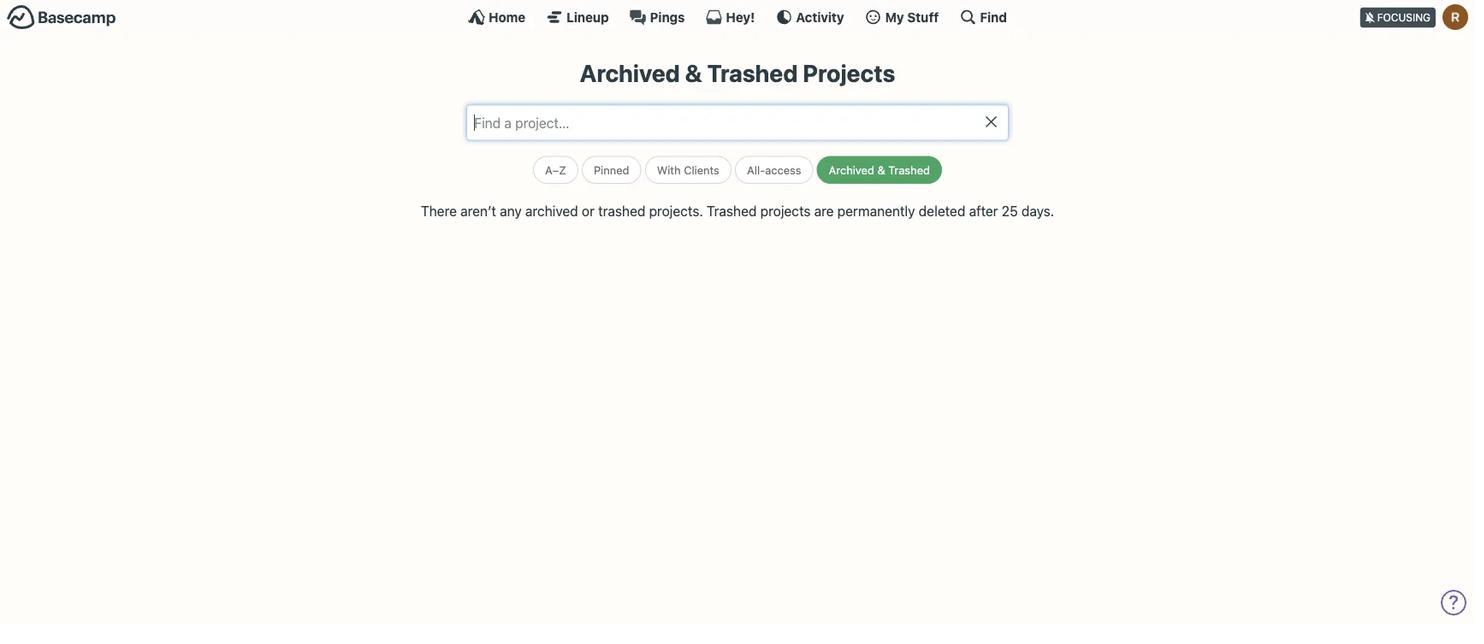 Task type: vqa. For each thing, say whether or not it's contained in the screenshot.
Main element
yes



Task type: locate. For each thing, give the bounding box(es) containing it.
navigation
[[286, 149, 1189, 184]]

archived
[[525, 203, 578, 219]]

1 vertical spatial trashed
[[888, 163, 930, 176]]

0 vertical spatial archived
[[580, 59, 680, 87]]

my stuff button
[[865, 9, 939, 26]]

days.
[[1021, 203, 1054, 219]]

projects
[[803, 59, 895, 87]]

projects
[[760, 203, 811, 219]]

or
[[582, 203, 595, 219]]

pings
[[650, 9, 685, 24]]

0 vertical spatial &
[[685, 59, 702, 87]]

archived down pings popup button on the left
[[580, 59, 680, 87]]

& up find a project… text box
[[685, 59, 702, 87]]

trashed
[[707, 59, 798, 87], [888, 163, 930, 176], [707, 203, 757, 219]]

&
[[685, 59, 702, 87], [877, 163, 885, 176]]

main element
[[0, 0, 1475, 33]]

there aren't any archived or trashed projects. trashed projects are permanently deleted after 25 days.
[[421, 203, 1054, 219]]

there
[[421, 203, 457, 219]]

a–z
[[545, 163, 566, 176]]

0 horizontal spatial &
[[685, 59, 702, 87]]

& inside archived & trashed link
[[877, 163, 885, 176]]

permanently
[[837, 203, 915, 219]]

& up permanently
[[877, 163, 885, 176]]

my
[[885, 9, 904, 24]]

archived up permanently
[[829, 163, 874, 176]]

find button
[[959, 9, 1007, 26]]

all-access
[[747, 163, 801, 176]]

a–z link
[[533, 156, 578, 184]]

Find a project… text field
[[466, 105, 1009, 141]]

home
[[489, 9, 526, 24]]

trashed down all- at top
[[707, 203, 757, 219]]

archived & trashed projects
[[580, 59, 895, 87]]

lineup
[[567, 9, 609, 24]]

trashed up permanently
[[888, 163, 930, 176]]

activity link
[[775, 9, 844, 26]]

1 vertical spatial archived
[[829, 163, 874, 176]]

archived
[[580, 59, 680, 87], [829, 163, 874, 176]]

2 vertical spatial trashed
[[707, 203, 757, 219]]

trashed up find a project… text box
[[707, 59, 798, 87]]

trashed
[[598, 203, 645, 219]]

0 horizontal spatial archived
[[580, 59, 680, 87]]

1 vertical spatial &
[[877, 163, 885, 176]]

any
[[500, 203, 522, 219]]

trashed inside navigation
[[888, 163, 930, 176]]

focusing button
[[1360, 0, 1475, 33]]

1 horizontal spatial archived
[[829, 163, 874, 176]]

aren't
[[460, 203, 496, 219]]

with
[[657, 163, 681, 176]]

trashed for archived & trashed projects
[[707, 59, 798, 87]]

1 horizontal spatial &
[[877, 163, 885, 176]]

0 vertical spatial trashed
[[707, 59, 798, 87]]

deleted
[[919, 203, 965, 219]]



Task type: describe. For each thing, give the bounding box(es) containing it.
archived for archived & trashed
[[829, 163, 874, 176]]

& for archived & trashed
[[877, 163, 885, 176]]

pinned
[[594, 163, 629, 176]]

find
[[980, 9, 1007, 24]]

lineup link
[[546, 9, 609, 26]]

projects.
[[649, 203, 703, 219]]

switch accounts image
[[7, 4, 116, 31]]

with clients
[[657, 163, 719, 176]]

archived for archived & trashed projects
[[580, 59, 680, 87]]

activity
[[796, 9, 844, 24]]

trashed for archived & trashed
[[888, 163, 930, 176]]

my stuff
[[885, 9, 939, 24]]

hey!
[[726, 9, 755, 24]]

& for archived & trashed projects
[[685, 59, 702, 87]]

with clients link
[[645, 156, 731, 184]]

archived & trashed
[[829, 163, 930, 176]]

pinned link
[[582, 156, 641, 184]]

navigation containing a–z
[[286, 149, 1189, 184]]

25
[[1002, 203, 1018, 219]]

all-
[[747, 163, 765, 176]]

pings button
[[629, 9, 685, 26]]

hey! button
[[705, 9, 755, 26]]

stuff
[[907, 9, 939, 24]]

ruby image
[[1443, 4, 1468, 30]]

archived & trashed link
[[817, 156, 942, 184]]

after
[[969, 203, 998, 219]]

home link
[[468, 9, 526, 26]]

access
[[765, 163, 801, 176]]

clients
[[684, 163, 719, 176]]

are
[[814, 203, 834, 219]]

focusing
[[1377, 12, 1431, 24]]

all-access link
[[735, 156, 813, 184]]



